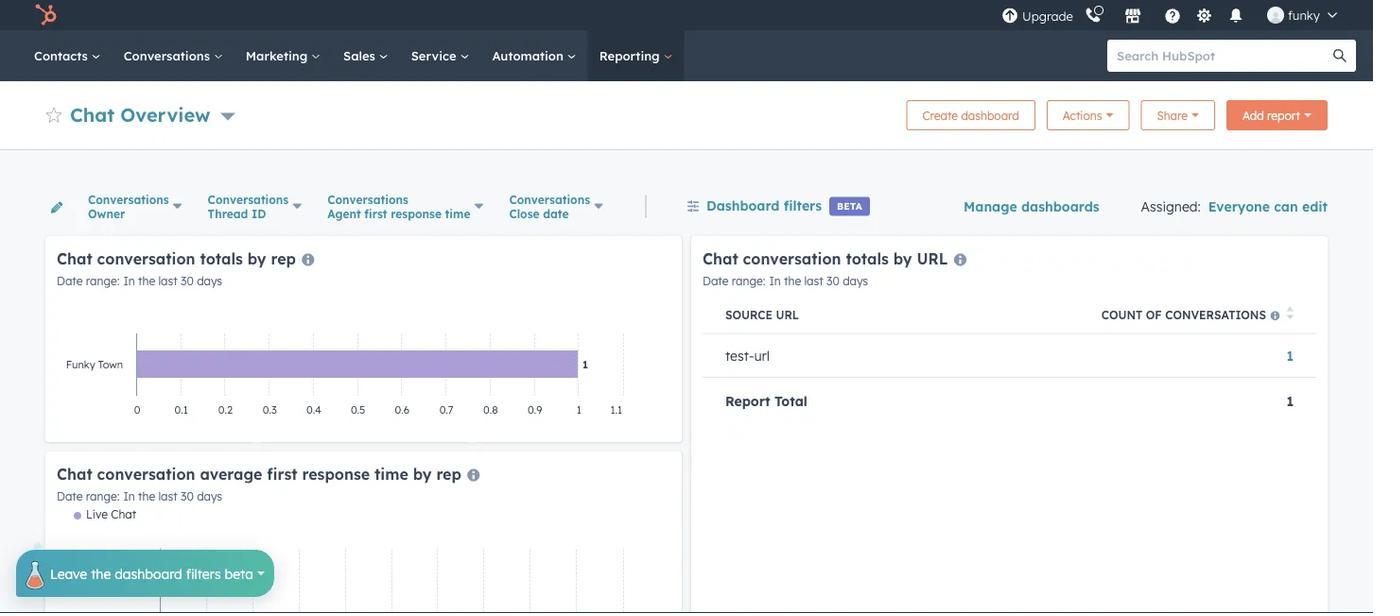 Task type: describe. For each thing, give the bounding box(es) containing it.
in for chat conversation average first response time by rep
[[123, 490, 135, 504]]

marketplaces image
[[1124, 9, 1141, 26]]

in for chat conversation totals by url
[[769, 274, 781, 288]]

help button
[[1157, 0, 1189, 30]]

2 1 from the top
[[1287, 393, 1294, 410]]

url for test-url
[[754, 348, 770, 364]]

share button
[[1141, 100, 1215, 131]]

0 horizontal spatial first
[[267, 465, 298, 484]]

the for chat conversation average first response time by rep
[[138, 490, 155, 504]]

source
[[725, 308, 773, 322]]

conversation for chat conversation average first response time by rep
[[97, 465, 195, 484]]

dashboard
[[707, 197, 780, 214]]

funky button
[[1256, 0, 1349, 30]]

upgrade image
[[1001, 8, 1019, 25]]

conversations link
[[112, 30, 234, 81]]

search button
[[1324, 40, 1356, 72]]

url for source url
[[776, 308, 799, 322]]

chat conversation totals by url
[[703, 249, 948, 268]]

manage dashboards button
[[964, 195, 1100, 218]]

menu containing funky
[[1000, 0, 1351, 30]]

reporting
[[599, 48, 663, 63]]

count of conversations
[[1102, 308, 1266, 322]]

settings image
[[1196, 8, 1213, 25]]

id
[[252, 207, 266, 221]]

range: for chat conversation totals by url
[[732, 274, 766, 288]]

conversations for conversations close date
[[509, 192, 590, 207]]

30 for rep
[[181, 274, 194, 288]]

filters inside "leave the dashboard filters beta" popup button
[[186, 566, 221, 582]]

service
[[411, 48, 460, 63]]

date for chat conversation totals by rep
[[57, 274, 83, 288]]

assigned:
[[1141, 198, 1201, 215]]

hubspot link
[[23, 4, 71, 26]]

reporting link
[[588, 30, 684, 81]]

add report
[[1243, 108, 1300, 122]]

count of conversations button
[[917, 292, 1317, 334]]

manage dashboards
[[964, 198, 1100, 215]]

marketing
[[246, 48, 311, 63]]

the for chat conversation totals by rep
[[138, 274, 155, 288]]

date range: in the last 30 days for chat conversation totals by url
[[703, 274, 868, 288]]

totals for url
[[846, 249, 889, 268]]

notifications button
[[1220, 0, 1252, 30]]

dashboard filters
[[707, 197, 822, 214]]

help image
[[1164, 9, 1181, 26]]

dashboard inside popup button
[[115, 566, 182, 582]]

press to sort. element
[[1287, 307, 1294, 323]]

total
[[774, 393, 807, 410]]

conversations agent first response time
[[327, 192, 470, 221]]

date range: in the last 30 days for chat conversation average first response time by rep
[[57, 490, 222, 504]]

calling icon button
[[1077, 3, 1109, 28]]

of
[[1146, 308, 1162, 322]]

close
[[509, 207, 540, 221]]

interactive chart image for rep
[[57, 292, 671, 431]]

thread
[[208, 207, 248, 221]]

automation link
[[481, 30, 588, 81]]

conversation for chat conversation totals by rep
[[97, 249, 195, 268]]

everyone
[[1208, 198, 1270, 215]]

owner
[[88, 207, 125, 221]]

leave the dashboard filters beta
[[50, 566, 253, 582]]

last for chat conversation totals by rep
[[158, 274, 178, 288]]

service link
[[400, 30, 481, 81]]

create dashboard
[[922, 108, 1019, 122]]

conversations close date
[[509, 192, 590, 221]]

chat for chat conversation average first response time by rep
[[57, 465, 92, 484]]

report
[[725, 393, 770, 410]]

dashboard filters button
[[687, 195, 822, 219]]

report
[[1267, 108, 1300, 122]]

sales
[[343, 48, 379, 63]]

actions button
[[1047, 100, 1130, 131]]

1 1 from the top
[[1287, 348, 1294, 364]]

dashboards
[[1021, 198, 1100, 215]]

contacts
[[34, 48, 91, 63]]

beta
[[225, 566, 253, 582]]

response inside chat conversation average first response time by rep element
[[302, 465, 370, 484]]

in for chat conversation totals by rep
[[123, 274, 135, 288]]

chat for chat conversation totals by rep
[[57, 249, 92, 268]]

actions
[[1063, 108, 1102, 122]]

conversations for conversations owner
[[88, 192, 169, 207]]

dashboard inside button
[[961, 108, 1019, 122]]

30 for response
[[181, 490, 194, 504]]

notifications image
[[1228, 9, 1245, 26]]

the inside popup button
[[91, 566, 111, 582]]

sales link
[[332, 30, 400, 81]]

by for rep
[[248, 249, 266, 268]]

press to sort. image
[[1287, 307, 1294, 320]]

response inside the 'conversations agent first response time'
[[391, 207, 442, 221]]

search image
[[1334, 49, 1347, 62]]

create
[[922, 108, 958, 122]]



Task type: vqa. For each thing, say whether or not it's contained in the screenshot.
Reporting
yes



Task type: locate. For each thing, give the bounding box(es) containing it.
1 interactive chart image from the top
[[57, 292, 671, 431]]

chat overview button
[[70, 101, 235, 128]]

0 horizontal spatial time
[[375, 465, 408, 484]]

in up "source url"
[[769, 274, 781, 288]]

count
[[1102, 308, 1143, 322]]

1 vertical spatial time
[[375, 465, 408, 484]]

rep inside chat conversation totals by rep element
[[271, 249, 296, 268]]

0 vertical spatial interactive chart image
[[57, 292, 671, 431]]

interactive chart image inside chat conversation totals by rep element
[[57, 292, 671, 431]]

the down chat conversation totals by rep
[[138, 274, 155, 288]]

0 vertical spatial first
[[364, 207, 387, 221]]

first right agent
[[364, 207, 387, 221]]

1 down press to sort. element
[[1287, 348, 1294, 364]]

date for chat conversation totals by url
[[703, 274, 729, 288]]

2 horizontal spatial by
[[894, 249, 912, 268]]

upgrade
[[1022, 9, 1073, 24]]

in down chat conversation totals by rep
[[123, 274, 135, 288]]

test-url
[[725, 348, 770, 364]]

chat conversation totals by rep element
[[45, 236, 682, 443]]

the inside chat conversation totals by rep element
[[138, 274, 155, 288]]

0 vertical spatial time
[[445, 207, 470, 221]]

conversations
[[124, 48, 214, 63], [88, 192, 169, 207], [208, 192, 289, 207], [327, 192, 408, 207], [509, 192, 590, 207], [1165, 308, 1266, 322]]

1 horizontal spatial time
[[445, 207, 470, 221]]

range: up source
[[732, 274, 766, 288]]

date inside chat conversation totals by rep element
[[57, 274, 83, 288]]

0 horizontal spatial rep
[[271, 249, 296, 268]]

conversations for conversations
[[124, 48, 214, 63]]

chat conversation average first response time by rep
[[57, 465, 461, 484]]

the right leave
[[91, 566, 111, 582]]

chat overview
[[70, 103, 210, 126]]

in up "leave the dashboard filters beta" popup button
[[123, 490, 135, 504]]

1 down 1 button
[[1287, 393, 1294, 410]]

conversation for chat conversation totals by url
[[743, 249, 841, 268]]

1 button
[[1287, 348, 1294, 364]]

days inside chat conversation totals by rep element
[[197, 274, 222, 288]]

0 vertical spatial response
[[391, 207, 442, 221]]

the for chat conversation totals by url
[[784, 274, 801, 288]]

1 vertical spatial first
[[267, 465, 298, 484]]

1 vertical spatial url
[[754, 348, 770, 364]]

the
[[138, 274, 155, 288], [784, 274, 801, 288], [138, 490, 155, 504], [91, 566, 111, 582]]

totals
[[200, 249, 243, 268], [846, 249, 889, 268]]

last down chat conversation totals by rep
[[158, 274, 178, 288]]

days down chat conversation totals by url
[[843, 274, 868, 288]]

filters left 'beta'
[[784, 197, 822, 214]]

30 inside chat conversation totals by url element
[[827, 274, 840, 288]]

share
[[1157, 108, 1188, 122]]

1 horizontal spatial first
[[364, 207, 387, 221]]

date range: in the last 30 days down chat conversation totals by rep
[[57, 274, 222, 288]]

menu
[[1000, 0, 1351, 30]]

0 vertical spatial url
[[776, 308, 799, 322]]

0 horizontal spatial response
[[302, 465, 370, 484]]

assigned: everyone can edit
[[1141, 198, 1328, 215]]

date
[[543, 207, 569, 221]]

interactive chart image for response
[[57, 508, 671, 614]]

range: inside chat conversation totals by rep element
[[86, 274, 120, 288]]

conversations inside the 'conversations agent first response time'
[[327, 192, 408, 207]]

filters
[[784, 197, 822, 214], [186, 566, 221, 582]]

days
[[197, 274, 222, 288], [843, 274, 868, 288], [197, 490, 222, 504]]

days for rep
[[197, 274, 222, 288]]

edit
[[1302, 198, 1328, 215]]

everyone can edit button
[[1208, 195, 1328, 218]]

agent
[[327, 207, 361, 221]]

date inside chat conversation totals by url element
[[703, 274, 729, 288]]

totals down 'beta'
[[846, 249, 889, 268]]

1 horizontal spatial filters
[[784, 197, 822, 214]]

1 vertical spatial 1
[[1287, 393, 1294, 410]]

create dashboard button
[[906, 100, 1035, 131]]

0 vertical spatial rep
[[271, 249, 296, 268]]

interactive chart image inside chat conversation average first response time by rep element
[[57, 508, 671, 614]]

chat conversation average first response time by rep element
[[45, 452, 682, 614]]

days for response
[[197, 490, 222, 504]]

range: inside chat conversation average first response time by rep element
[[86, 490, 120, 504]]

url
[[776, 308, 799, 322], [754, 348, 770, 364]]

conversations for conversations thread id
[[208, 192, 289, 207]]

filters inside dashboard filters button
[[784, 197, 822, 214]]

date inside chat conversation average first response time by rep element
[[57, 490, 83, 504]]

0 vertical spatial dashboard
[[961, 108, 1019, 122]]

date for chat conversation average first response time by rep
[[57, 490, 83, 504]]

Search HubSpot search field
[[1107, 40, 1339, 72]]

1 horizontal spatial by
[[413, 465, 432, 484]]

1 vertical spatial response
[[302, 465, 370, 484]]

beta
[[837, 201, 862, 212]]

30 down chat conversation totals by rep
[[181, 274, 194, 288]]

chat
[[70, 103, 115, 126], [57, 249, 92, 268], [703, 249, 738, 268], [57, 465, 92, 484]]

test-
[[725, 348, 754, 364]]

date range: in the last 30 days inside chat conversation totals by url element
[[703, 274, 868, 288]]

in inside chat conversation totals by rep element
[[123, 274, 135, 288]]

in inside chat conversation totals by url element
[[769, 274, 781, 288]]

date range: in the last 30 days inside chat conversation totals by rep element
[[57, 274, 222, 288]]

range: for chat conversation average first response time by rep
[[86, 490, 120, 504]]

conversations owner
[[88, 192, 169, 221]]

last inside chat conversation totals by url element
[[804, 274, 824, 288]]

leave the dashboard filters beta button
[[16, 543, 274, 598]]

time inside the 'conversations agent first response time'
[[445, 207, 470, 221]]

conversation down conversations owner
[[97, 249, 195, 268]]

in inside chat conversation average first response time by rep element
[[123, 490, 135, 504]]

1 vertical spatial dashboard
[[115, 566, 182, 582]]

last down chat conversation totals by url
[[804, 274, 824, 288]]

chat inside popup button
[[70, 103, 115, 126]]

filters left the beta
[[186, 566, 221, 582]]

chat for chat conversation totals by url
[[703, 249, 738, 268]]

chat overview banner
[[45, 95, 1328, 131]]

contacts link
[[23, 30, 112, 81]]

1 vertical spatial filters
[[186, 566, 221, 582]]

conversations inside button
[[1165, 308, 1266, 322]]

first right average
[[267, 465, 298, 484]]

30 down chat conversation totals by url
[[827, 274, 840, 288]]

chat conversation totals by rep
[[57, 249, 296, 268]]

interactive chart image
[[57, 292, 671, 431], [57, 508, 671, 614]]

range: for chat conversation totals by rep
[[86, 274, 120, 288]]

conversation left average
[[97, 465, 195, 484]]

30 down chat conversation average first response time by rep in the bottom left of the page
[[181, 490, 194, 504]]

last up "leave the dashboard filters beta" popup button
[[158, 490, 178, 504]]

0 horizontal spatial by
[[248, 249, 266, 268]]

automation
[[492, 48, 567, 63]]

1 horizontal spatial response
[[391, 207, 442, 221]]

conversation
[[97, 249, 195, 268], [743, 249, 841, 268], [97, 465, 195, 484]]

last for chat conversation totals by url
[[804, 274, 824, 288]]

date range: in the last 30 days
[[57, 274, 222, 288], [703, 274, 868, 288], [57, 490, 222, 504]]

dashboard right create
[[961, 108, 1019, 122]]

date
[[57, 274, 83, 288], [703, 274, 729, 288], [57, 490, 83, 504]]

days inside chat conversation totals by url element
[[843, 274, 868, 288]]

by
[[248, 249, 266, 268], [894, 249, 912, 268], [413, 465, 432, 484]]

source url
[[725, 308, 799, 322]]

dashboard right leave
[[115, 566, 182, 582]]

days for url
[[843, 274, 868, 288]]

the down chat conversation totals by url
[[784, 274, 801, 288]]

date range: in the last 30 days inside chat conversation average first response time by rep element
[[57, 490, 222, 504]]

range: inside chat conversation totals by url element
[[732, 274, 766, 288]]

can
[[1274, 198, 1298, 215]]

last inside chat conversation totals by rep element
[[158, 274, 178, 288]]

by for url
[[894, 249, 912, 268]]

in
[[123, 274, 135, 288], [769, 274, 781, 288], [123, 490, 135, 504]]

add report button
[[1227, 100, 1328, 131]]

range: up leave
[[86, 490, 120, 504]]

settings link
[[1193, 5, 1216, 25]]

url
[[917, 249, 948, 268]]

30
[[181, 274, 194, 288], [827, 274, 840, 288], [181, 490, 194, 504]]

leave
[[50, 566, 87, 582]]

1 horizontal spatial rep
[[436, 465, 461, 484]]

date range: in the last 30 days up "source url"
[[703, 274, 868, 288]]

range:
[[86, 274, 120, 288], [732, 274, 766, 288], [86, 490, 120, 504]]

time
[[445, 207, 470, 221], [375, 465, 408, 484]]

0 vertical spatial 1
[[1287, 348, 1294, 364]]

report total
[[725, 393, 807, 410]]

totals for rep
[[200, 249, 243, 268]]

calling icon image
[[1085, 7, 1102, 24]]

range: down owner
[[86, 274, 120, 288]]

1 horizontal spatial dashboard
[[961, 108, 1019, 122]]

marketing link
[[234, 30, 332, 81]]

rep inside chat conversation average first response time by rep element
[[436, 465, 461, 484]]

average
[[200, 465, 262, 484]]

response
[[391, 207, 442, 221], [302, 465, 370, 484]]

days inside chat conversation average first response time by rep element
[[197, 490, 222, 504]]

30 inside chat conversation totals by rep element
[[181, 274, 194, 288]]

add
[[1243, 108, 1264, 122]]

the up "leave the dashboard filters beta" popup button
[[138, 490, 155, 504]]

conversations for conversations agent first response time
[[327, 192, 408, 207]]

the inside chat conversation totals by url element
[[784, 274, 801, 288]]

2 interactive chart image from the top
[[57, 508, 671, 614]]

marketplaces button
[[1113, 0, 1153, 30]]

funky town image
[[1267, 7, 1284, 24]]

first
[[364, 207, 387, 221], [267, 465, 298, 484]]

1 totals from the left
[[200, 249, 243, 268]]

30 for url
[[827, 274, 840, 288]]

last inside chat conversation average first response time by rep element
[[158, 490, 178, 504]]

0 vertical spatial filters
[[784, 197, 822, 214]]

days down chat conversation totals by rep
[[197, 274, 222, 288]]

manage
[[964, 198, 1017, 215]]

days down average
[[197, 490, 222, 504]]

0 horizontal spatial url
[[754, 348, 770, 364]]

dashboard
[[961, 108, 1019, 122], [115, 566, 182, 582]]

0 horizontal spatial totals
[[200, 249, 243, 268]]

2 totals from the left
[[846, 249, 889, 268]]

overview
[[120, 103, 210, 126]]

last
[[158, 274, 178, 288], [804, 274, 824, 288], [158, 490, 178, 504]]

totals down thread
[[200, 249, 243, 268]]

chat for chat overview
[[70, 103, 115, 126]]

1 horizontal spatial totals
[[846, 249, 889, 268]]

1
[[1287, 348, 1294, 364], [1287, 393, 1294, 410]]

url right source
[[776, 308, 799, 322]]

hubspot image
[[34, 4, 57, 26]]

url down "source url"
[[754, 348, 770, 364]]

1 vertical spatial rep
[[436, 465, 461, 484]]

1 horizontal spatial url
[[776, 308, 799, 322]]

the inside chat conversation average first response time by rep element
[[138, 490, 155, 504]]

30 inside chat conversation average first response time by rep element
[[181, 490, 194, 504]]

date range: in the last 30 days up "leave the dashboard filters beta" popup button
[[57, 490, 222, 504]]

first inside the 'conversations agent first response time'
[[364, 207, 387, 221]]

rep
[[271, 249, 296, 268], [436, 465, 461, 484]]

date range: in the last 30 days for chat conversation totals by rep
[[57, 274, 222, 288]]

last for chat conversation average first response time by rep
[[158, 490, 178, 504]]

0 horizontal spatial dashboard
[[115, 566, 182, 582]]

0 horizontal spatial filters
[[186, 566, 221, 582]]

funky
[[1288, 7, 1320, 23]]

conversation down dashboard filters
[[743, 249, 841, 268]]

chat conversation totals by url element
[[691, 236, 1328, 614]]

conversations thread id
[[208, 192, 289, 221]]

1 vertical spatial interactive chart image
[[57, 508, 671, 614]]



